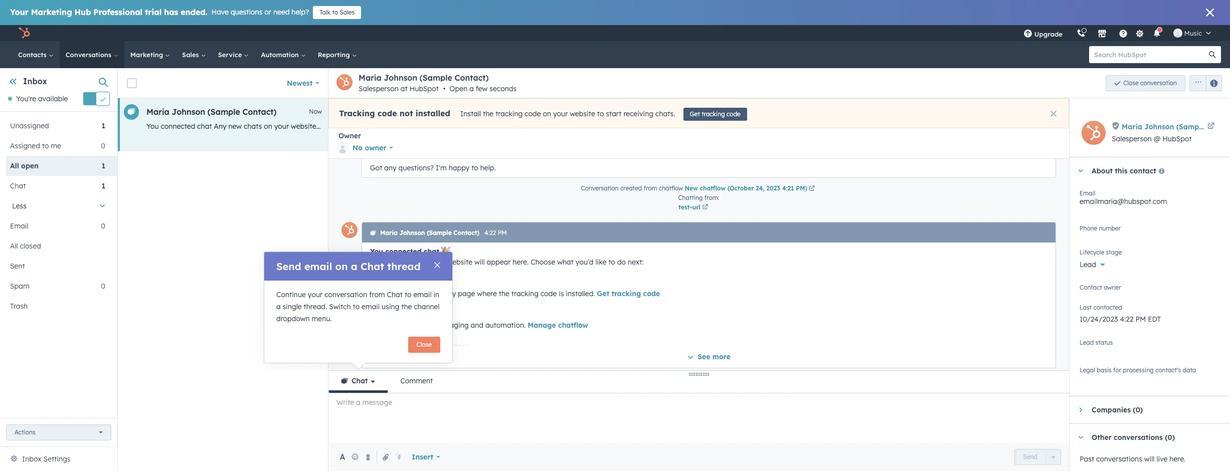 Task type: locate. For each thing, give the bounding box(es) containing it.
where down receiving
[[628, 122, 648, 131]]

johnson inside maria johnson (sample contact) salesperson at hubspot • open a few seconds
[[384, 73, 418, 83]]

conversations for other
[[1115, 434, 1164, 443]]

1 horizontal spatial chats
[[400, 258, 418, 267]]

the inside customize your chat widget customize the color and style of your chat widget.
[[407, 353, 417, 362]]

salesperson @ hubspot
[[1113, 134, 1193, 144]]

connected down "maria johnson (sample contact)"
[[161, 122, 195, 131]]

0 horizontal spatial email
[[10, 222, 28, 231]]

where
[[628, 122, 648, 131], [477, 290, 497, 299]]

you'd up installed.
[[576, 258, 594, 267]]

chat down "maria johnson (sample contact)"
[[197, 122, 212, 131]]

send inside send 'button'
[[1024, 454, 1038, 461]]

0 vertical spatial and
[[471, 321, 484, 330]]

1 horizontal spatial is
[[710, 122, 715, 131]]

2 vertical spatial will
[[1145, 455, 1155, 464]]

on inside live chat from maria johnson (sample contact) with context you connected chat
any new chats on your website will appear here. choose what you'd like to do next:

try it out 
send a test chat from any page where the tracking code is installed: https://app.hubs row
[[264, 122, 272, 131]]

conversations
[[1115, 434, 1164, 443], [1097, 455, 1143, 464]]

@
[[1155, 134, 1161, 144]]

1 vertical spatial chats
[[400, 258, 418, 267]]

Phone number text field
[[1080, 223, 1221, 243]]

inbox up you're available
[[23, 76, 47, 86]]

0 horizontal spatial sales
[[182, 51, 201, 59]]

the right using
[[402, 303, 412, 312]]

service
[[218, 51, 244, 59]]

0 vertical spatial you
[[147, 122, 159, 131]]

0 vertical spatial email
[[1080, 190, 1096, 197]]

1 0 from the top
[[101, 142, 105, 151]]

chatflow down installed.
[[559, 321, 589, 330]]

assigned
[[10, 142, 40, 151]]

1 vertical spatial email
[[414, 291, 432, 300]]

1 vertical spatial try
[[370, 279, 382, 288]]

close conversation
[[1124, 79, 1178, 87]]

website inside 'tracking code not installed' alert
[[570, 109, 596, 119]]

pm)
[[797, 185, 808, 192]]

website inside row
[[291, 122, 316, 131]]

have
[[212, 8, 229, 17]]

2 vertical spatial website
[[447, 258, 473, 267]]

0 horizontal spatial get
[[597, 290, 610, 299]]

lead
[[1080, 260, 1097, 269], [1080, 339, 1095, 347]]

connected inside row
[[161, 122, 195, 131]]

few
[[476, 84, 488, 93]]

basis
[[1098, 367, 1112, 374]]

next:
[[472, 122, 488, 131], [628, 258, 644, 267]]

1 vertical spatial salesperson
[[1113, 134, 1153, 144]]

2 0 from the top
[[101, 222, 105, 231]]

1 horizontal spatial what
[[558, 258, 574, 267]]

0 horizontal spatial new
[[229, 122, 242, 131]]

maria for maria johnson (sample contact) 4:22 pm
[[380, 229, 398, 237]]

chat
[[10, 182, 26, 191], [361, 260, 384, 273], [387, 291, 403, 300], [352, 377, 368, 386]]

1 vertical spatial you
[[370, 247, 383, 256]]

chatflow up from:
[[700, 185, 726, 192]]

chats down "maria johnson (sample contact)"
[[244, 122, 262, 131]]

email up channel
[[414, 291, 432, 300]]

maria johnson (sample contact)
[[147, 107, 277, 117]]

1 horizontal spatial test
[[546, 122, 558, 131]]

0 horizontal spatial connected
[[161, 122, 195, 131]]

1 horizontal spatial connected
[[386, 247, 422, 256]]

no down "owner"
[[353, 144, 363, 153]]

0 horizontal spatial try
[[370, 279, 382, 288]]

1 horizontal spatial close
[[1124, 79, 1139, 87]]

it down 'seconds'
[[502, 122, 506, 131]]

on
[[543, 109, 552, 119], [264, 122, 272, 131], [420, 258, 429, 267], [336, 260, 348, 273], [468, 384, 476, 393]]

email for to
[[414, 291, 432, 300]]

1 lead from the top
[[1080, 260, 1097, 269]]

get right chats.
[[690, 110, 700, 118]]

contact) inside maria johnson (sample contact) salesperson at hubspot • open a few seconds
[[455, 73, 489, 83]]

you'd down installed on the top of the page
[[420, 122, 438, 131]]

0 vertical spatial email
[[305, 260, 332, 273]]

lead left status
[[1080, 339, 1095, 347]]

all left the closed
[[10, 242, 18, 251]]

maria inside maria johnson (sample contact) salesperson at hubspot • open a few seconds
[[359, 73, 382, 83]]

1 horizontal spatial manage
[[528, 321, 556, 330]]

0 vertical spatial do
[[461, 122, 470, 131]]

you inside row
[[147, 122, 159, 131]]

conversation down search hubspot search field
[[1141, 79, 1178, 87]]

search image
[[1210, 51, 1217, 58]]

inbox settings
[[22, 455, 70, 464]]

no owner button
[[337, 141, 394, 156], [1080, 283, 1221, 299]]

lead for lead status
[[1080, 339, 1095, 347]]

out down 'thread'
[[391, 279, 403, 288]]

conversations link
[[60, 41, 124, 68]]

any inside you connected chat 🎉 any new chats on your website will appear here. choose what you'd like to do next:
[[370, 258, 383, 267]]

no owner button for owner
[[337, 141, 394, 156]]

1 vertical spatial close
[[417, 341, 432, 349]]

all inside button
[[10, 242, 18, 251]]

0 horizontal spatial marketing
[[31, 7, 72, 17]]

the down chats.
[[650, 122, 660, 131]]

contact) for maria johnson (sample contact)
[[243, 107, 277, 117]]

close for close
[[417, 341, 432, 349]]

tracking code not installed alert
[[329, 98, 1070, 128]]

0 vertical spatial inbox
[[23, 76, 47, 86]]

2 lead from the top
[[1080, 339, 1095, 347]]

install
[[461, 109, 481, 119]]

to inside button
[[332, 9, 338, 16]]

chat left the 🎉 at the bottom left of page
[[424, 247, 440, 256]]

trash
[[10, 302, 28, 311]]

0 horizontal spatial no owner button
[[337, 141, 394, 156]]

email left using
[[362, 303, 380, 312]]

caret image left other
[[1078, 437, 1084, 439]]

1 vertical spatial and
[[438, 353, 450, 362]]

will down now
[[318, 122, 329, 131]]

you for you connected chat 🎉 any new chats on your website will appear here. choose what you'd like to do next:
[[370, 247, 383, 256]]

new inside you connected chat 🎉 any new chats on your website will appear here. choose what you'd like to do next:
[[385, 258, 398, 267]]

any down "maria johnson (sample contact)"
[[214, 122, 227, 131]]

status
[[1096, 339, 1114, 347]]

contact)
[[455, 73, 489, 83], [243, 107, 277, 117], [454, 229, 480, 237]]

new inside row
[[229, 122, 242, 131]]

test down install the tracking code on your website to start receiving chats.
[[546, 122, 558, 131]]

1 vertical spatial you'd
[[576, 258, 594, 267]]

appear inside you connected chat 🎉 any new chats on your website will appear here. choose what you'd like to do next:
[[487, 258, 511, 267]]

group
[[1186, 75, 1223, 91]]

and
[[471, 321, 484, 330], [438, 353, 450, 362]]

inbox
[[23, 76, 47, 86], [22, 455, 42, 464]]

close button
[[408, 337, 441, 353]]

your inside you connected chat 🎉 any new chats on your website will appear here. choose what you'd like to do next:
[[431, 258, 445, 267]]

0 vertical spatial salesperson
[[359, 84, 399, 93]]

chats
[[244, 122, 262, 131], [400, 258, 418, 267]]

widget
[[445, 342, 469, 351]]

2 customize from the top
[[370, 353, 405, 362]]

out inside try it out send a test chat from any page where the tracking code is installed. get tracking code
[[391, 279, 403, 288]]

0 for spam
[[101, 282, 105, 291]]

connected up 'thread'
[[386, 247, 422, 256]]

tracking
[[339, 108, 375, 119]]

link opens in a new window image
[[810, 185, 816, 194], [810, 186, 816, 192], [703, 205, 709, 211]]

out down 'seconds'
[[508, 122, 519, 131]]

johnson for maria johnson (sample contact) salesperson at hubspot • open a few seconds
[[384, 73, 418, 83]]

all left the open
[[10, 162, 19, 171]]

any inside live chat from maria johnson (sample contact) with context you connected chat
any new chats on your website will appear here. choose what you'd like to do next:

try it out 
send a test chat from any page where the tracking code is installed: https://app.hubs row
[[595, 122, 607, 131]]

0 horizontal spatial test
[[395, 290, 408, 299]]

to inside you connected chat 🎉 any new chats on your website will appear here. choose what you'd like to do next:
[[609, 258, 616, 267]]

will left live
[[1145, 455, 1155, 464]]

maria inside row
[[147, 107, 170, 117]]

0 vertical spatial will
[[318, 122, 329, 131]]

and inside customize your chat widget customize the color and style of your chat widget.
[[438, 353, 450, 362]]

main content
[[118, 68, 1231, 472]]

number
[[1100, 225, 1122, 232]]

chat inside button
[[352, 377, 368, 386]]

1 horizontal spatial it
[[502, 122, 506, 131]]

0 vertical spatial any
[[214, 122, 227, 131]]

is left installed.
[[559, 290, 564, 299]]

0 horizontal spatial manage
[[370, 321, 398, 330]]

0 vertical spatial customize
[[370, 342, 407, 351]]

1 horizontal spatial no
[[1080, 288, 1090, 297]]

1 for all open
[[102, 162, 105, 171]]

1 all from the top
[[10, 162, 19, 171]]

the left color
[[407, 353, 417, 362]]

what up installed.
[[558, 258, 574, 267]]

where up edit your chatflow manage your chat messaging and automation. manage chatflow
[[477, 290, 497, 299]]

phone
[[1080, 225, 1098, 232]]

1 vertical spatial email
[[10, 222, 28, 231]]

0 horizontal spatial do
[[461, 122, 470, 131]]

need
[[273, 8, 290, 17]]

tracking right installed.
[[612, 290, 641, 299]]

0 horizontal spatial here.
[[357, 122, 373, 131]]

caret image inside about this contact dropdown button
[[1078, 170, 1084, 172]]

appear up "owner"
[[331, 122, 355, 131]]

lead down "lifecycle"
[[1080, 260, 1097, 269]]

test-
[[679, 203, 693, 211]]

customize up up
[[370, 353, 405, 362]]

0 vertical spatial any
[[595, 122, 607, 131]]

Search HubSpot search field
[[1090, 46, 1213, 63]]

1 horizontal spatial website
[[447, 258, 473, 267]]

maria
[[359, 73, 382, 83], [147, 107, 170, 117], [1123, 122, 1143, 131], [380, 229, 398, 237]]

0 horizontal spatial close image
[[435, 262, 441, 268]]

1 horizontal spatial page
[[609, 122, 626, 131]]

0 vertical spatial chats
[[244, 122, 262, 131]]

chatflow
[[659, 185, 684, 192], [700, 185, 726, 192], [405, 311, 435, 320], [559, 321, 589, 330]]

processing
[[1124, 367, 1154, 374]]

thread.
[[304, 303, 327, 312]]

installed:
[[717, 122, 746, 131]]

a inside row
[[540, 122, 544, 131]]

menu item
[[1070, 25, 1072, 41]]

1 horizontal spatial marketing
[[130, 51, 165, 59]]

maria johnson (sample contact) 4:22 pm
[[380, 229, 507, 237]]

chat inside you connected chat 🎉 any new chats on your website will appear here. choose what you'd like to do next:
[[424, 247, 440, 256]]

(sample inside row
[[208, 107, 240, 117]]

any inside row
[[214, 122, 227, 131]]

salesperson left @
[[1113, 134, 1153, 144]]

about this contact
[[1092, 167, 1157, 176]]

any right got
[[385, 164, 397, 173]]

0 horizontal spatial website
[[291, 122, 316, 131]]

assigned to me
[[10, 142, 61, 151]]

1 1 from the top
[[102, 122, 105, 131]]

settings image
[[1136, 29, 1145, 38]]

0 vertical spatial choose
[[375, 122, 399, 131]]

chat up channel
[[410, 290, 424, 299]]

your marketing hub professional trial has ended. have questions or need help?
[[10, 7, 309, 17]]

1 vertical spatial lead
[[1080, 339, 1095, 347]]

customize your chat widget customize the color and style of your chat widget.
[[370, 342, 538, 362]]

where inside row
[[628, 122, 648, 131]]

close inside button
[[1124, 79, 1139, 87]]

sales right talk
[[340, 9, 355, 16]]

automation link
[[255, 41, 312, 68]]

1 horizontal spatial choose
[[531, 258, 556, 267]]

conversation
[[1141, 79, 1178, 87], [325, 291, 367, 300]]

0 vertical spatial appear
[[331, 122, 355, 131]]

conversations down other conversations (0)
[[1097, 455, 1143, 464]]

last contacted
[[1080, 304, 1123, 312]]

0 horizontal spatial it
[[384, 279, 389, 288]]

maria for maria johnson (sample contact) salesperson at hubspot • open a few seconds
[[359, 73, 382, 83]]

connected for you connected chat any new chats on your website will appear here. choose what you'd like to do next:  try it out  send a test chat from any page where the tracking code is installed: https://app.hubs
[[161, 122, 195, 131]]

owner for no owner
[[365, 144, 387, 153]]

set up chat behaviour based on your team's availability.
[[370, 384, 558, 393]]

menu
[[1017, 25, 1219, 41]]

here. inside row
[[357, 122, 373, 131]]

past
[[1080, 455, 1095, 464]]

search button
[[1205, 46, 1222, 63]]

to down open
[[453, 122, 459, 131]]

1 horizontal spatial out
[[508, 122, 519, 131]]

me
[[51, 142, 61, 151]]

try up the to email in a single thread. switch to email using the channel dropdown menu.
[[370, 279, 382, 288]]

lifecycle stage
[[1080, 249, 1123, 256]]

0 vertical spatial next:
[[472, 122, 488, 131]]

chat inside edit your chatflow manage your chat messaging and automation. manage chatflow
[[416, 321, 431, 330]]

and inside edit your chatflow manage your chat messaging and automation. manage chatflow
[[471, 321, 484, 330]]

the right install
[[483, 109, 494, 119]]

0 vertical spatial lead
[[1080, 260, 1097, 269]]

1 vertical spatial connected
[[386, 247, 422, 256]]

from inside try it out send a test chat from any page where the tracking code is installed. get tracking code
[[426, 290, 442, 299]]

1 horizontal spatial salesperson
[[1113, 134, 1153, 144]]

website down now
[[291, 122, 316, 131]]

hubspot image
[[18, 27, 30, 39]]

your
[[10, 7, 29, 17]]

owner up contacted
[[1105, 284, 1122, 292]]

companies (0)
[[1092, 406, 1144, 415]]

do inside you connected chat 🎉 any new chats on your website will appear here. choose what you'd like to do next:
[[618, 258, 626, 267]]

connected
[[161, 122, 195, 131], [386, 247, 422, 256]]

test up using
[[395, 290, 408, 299]]

1 vertical spatial no owner button
[[1080, 283, 1221, 299]]

where inside try it out send a test chat from any page where the tracking code is installed. get tracking code
[[477, 290, 497, 299]]

1 horizontal spatial here.
[[513, 258, 529, 267]]

contact
[[1131, 167, 1157, 176]]

to right talk
[[332, 9, 338, 16]]

ended.
[[181, 7, 208, 17]]

0 vertical spatial contact)
[[455, 73, 489, 83]]

link opens in a new window image inside the new chatflow (october 24, 2023 4:21 pm) "link"
[[810, 186, 816, 192]]

choose up try it out send a test chat from any page where the tracking code is installed. get tracking code
[[531, 258, 556, 267]]

caret image inside companies (0) dropdown button
[[1080, 408, 1083, 414]]

hubspot right "at"
[[410, 84, 439, 93]]

1 horizontal spatial conversation
[[1141, 79, 1178, 87]]

1 vertical spatial conversation
[[325, 291, 367, 300]]

you're available
[[16, 94, 68, 103]]

settings
[[43, 455, 70, 464]]

appear down 'pm'
[[487, 258, 511, 267]]

companies (0) button
[[1070, 397, 1221, 424]]

0 vertical spatial close image
[[1207, 9, 1215, 17]]

no
[[353, 144, 363, 153], [1080, 288, 1090, 297]]

customize down edit
[[370, 342, 407, 351]]

caret image left companies
[[1080, 408, 1083, 414]]

johnson for maria johnson (sample contac
[[1145, 122, 1175, 131]]

what inside you connected chat 🎉 any new chats on your website will appear here. choose what you'd like to do next:
[[558, 258, 574, 267]]

1 vertical spatial customize
[[370, 353, 405, 362]]

you inside you connected chat 🎉 any new chats on your website will appear here. choose what you'd like to do next:
[[370, 247, 383, 256]]

0 horizontal spatial close
[[417, 341, 432, 349]]

thread
[[388, 260, 421, 273]]

chats inside you connected chat 🎉 any new chats on your website will appear here. choose what you'd like to do next:
[[400, 258, 418, 267]]

next: down install
[[472, 122, 488, 131]]

0 vertical spatial caret image
[[1078, 170, 1084, 172]]

close inside button
[[417, 341, 432, 349]]

1 horizontal spatial appear
[[487, 258, 511, 267]]

code inside row
[[692, 122, 708, 131]]

conversations inside dropdown button
[[1115, 434, 1164, 443]]

to left the start
[[598, 109, 604, 119]]

here. up try it out send a test chat from any page where the tracking code is installed. get tracking code
[[513, 258, 529, 267]]

johnson inside row
[[172, 107, 205, 117]]

1 vertical spatial no
[[1080, 288, 1090, 297]]

lead button
[[1080, 255, 1221, 271]]

email for email
[[10, 222, 28, 231]]

•
[[443, 84, 446, 93]]

close up color
[[417, 341, 432, 349]]

1 vertical spatial will
[[475, 258, 485, 267]]

no owner button for contact owner
[[1080, 283, 1221, 299]]

1 vertical spatial what
[[558, 258, 574, 267]]

chatflow left "new"
[[659, 185, 684, 192]]

sales left service
[[182, 51, 201, 59]]

0 vertical spatial 1
[[102, 122, 105, 131]]

comment
[[401, 377, 433, 386]]

what down not
[[401, 122, 418, 131]]

1 horizontal spatial email
[[362, 303, 380, 312]]

a left few
[[470, 84, 474, 93]]

link opens in a new window image
[[703, 203, 709, 212]]

a inside the to email in a single thread. switch to email using the channel dropdown menu.
[[277, 303, 281, 312]]

inbox settings link
[[22, 454, 70, 466]]

close image inside 'tracking code not installed' alert
[[1051, 111, 1057, 117]]

insert
[[412, 453, 434, 462]]

will inside you connected chat 🎉 any new chats on your website will appear here. choose what you'd like to do next:
[[475, 258, 485, 267]]

any down the start
[[595, 122, 607, 131]]

marketing left hub
[[31, 7, 72, 17]]

0 vertical spatial hubspot
[[410, 84, 439, 93]]

page up edit your chatflow manage your chat messaging and automation. manage chatflow
[[458, 290, 475, 299]]

1 horizontal spatial close image
[[1051, 111, 1057, 117]]

get right installed.
[[597, 290, 610, 299]]

and right "messaging"
[[471, 321, 484, 330]]

johnson
[[384, 73, 418, 83], [172, 107, 205, 117], [1145, 122, 1175, 131], [400, 229, 425, 237]]

caret image
[[1078, 170, 1084, 172], [1080, 408, 1083, 414], [1078, 437, 1084, 439]]

a left single
[[277, 303, 281, 312]]

0 vertical spatial is
[[710, 122, 715, 131]]

2 all from the top
[[10, 242, 18, 251]]

the up automation.
[[499, 290, 510, 299]]

1 vertical spatial it
[[384, 279, 389, 288]]

0 vertical spatial conversation
[[1141, 79, 1178, 87]]

conversation up switch
[[325, 291, 367, 300]]

at
[[401, 84, 408, 93]]

2 vertical spatial 1
[[102, 182, 105, 191]]

test
[[546, 122, 558, 131], [395, 290, 408, 299]]

talk to sales button
[[313, 6, 361, 19]]

1 vertical spatial next:
[[628, 258, 644, 267]]

switch
[[329, 303, 351, 312]]

0 vertical spatial connected
[[161, 122, 195, 131]]

0 vertical spatial all
[[10, 162, 19, 171]]

2 vertical spatial close image
[[435, 262, 441, 268]]

manage down edit
[[370, 321, 398, 330]]

2 horizontal spatial website
[[570, 109, 596, 119]]

0 horizontal spatial chats
[[244, 122, 262, 131]]

do
[[461, 122, 470, 131], [618, 258, 626, 267]]

1 vertical spatial like
[[596, 258, 607, 267]]

email for send
[[305, 260, 332, 273]]

tracking up installed:
[[702, 110, 725, 118]]

a up continue your conversation from chat
[[351, 260, 358, 273]]

in
[[434, 291, 440, 300]]

3 1 from the top
[[102, 182, 105, 191]]

(0)
[[1134, 406, 1144, 415], [1166, 434, 1176, 443]]

connected inside you connected chat 🎉 any new chats on your website will appear here. choose what you'd like to do next:
[[386, 247, 422, 256]]

caret image inside other conversations (0) dropdown button
[[1078, 437, 1084, 439]]

0 horizontal spatial will
[[318, 122, 329, 131]]

close down search hubspot search field
[[1124, 79, 1139, 87]]

to left in
[[405, 291, 412, 300]]

like
[[440, 122, 451, 131], [596, 258, 607, 267]]

maria johnson (sample contac
[[1123, 122, 1231, 131]]

hubspot down 'maria johnson (sample contac'
[[1163, 134, 1193, 144]]

chatflow inside the new chatflow (october 24, 2023 4:21 pm) "link"
[[700, 185, 726, 192]]

tracking down chats.
[[662, 122, 690, 131]]

from inside row
[[577, 122, 593, 131]]

email down about
[[1080, 190, 1096, 197]]

no up last
[[1080, 288, 1090, 297]]

lead inside popup button
[[1080, 260, 1097, 269]]

chat left set
[[352, 377, 368, 386]]

1 vertical spatial marketing
[[130, 51, 165, 59]]

chats down maria johnson (sample contact) 4:22 pm
[[400, 258, 418, 267]]

next: inside live chat from maria johnson (sample contact) with context you connected chat
any new chats on your website will appear here. choose what you'd like to do next:

try it out 
send a test chat from any page where the tracking code is installed: https://app.hubs row
[[472, 122, 488, 131]]

menu containing music
[[1017, 25, 1219, 41]]

email inside the email emailmaria@hubspot.com
[[1080, 190, 1096, 197]]

1 horizontal spatial new
[[385, 258, 398, 267]]

marketplaces button
[[1092, 25, 1113, 41]]

help button
[[1115, 25, 1133, 41]]

do down install
[[461, 122, 470, 131]]

manage right automation.
[[528, 321, 556, 330]]

from down install the tracking code on your website to start receiving chats.
[[577, 122, 593, 131]]

spam
[[10, 282, 29, 291]]

0 vertical spatial 0
[[101, 142, 105, 151]]

0 horizontal spatial next:
[[472, 122, 488, 131]]

close image for tracking code not installed
[[1051, 111, 1057, 117]]

and for style
[[438, 353, 450, 362]]

1 vertical spatial get
[[597, 290, 610, 299]]

is down get tracking code button
[[710, 122, 715, 131]]

1 for chat
[[102, 182, 105, 191]]

new down "maria johnson (sample contact)"
[[229, 122, 242, 131]]

close image
[[1207, 9, 1215, 17], [1051, 111, 1057, 117], [435, 262, 441, 268]]

owner up got
[[365, 144, 387, 153]]

next: inside you connected chat 🎉 any new chats on your website will appear here. choose what you'd like to do next:
[[628, 258, 644, 267]]

link opens in a new window image inside test-url link
[[703, 205, 709, 211]]

1 horizontal spatial try
[[490, 122, 500, 131]]

any right in
[[444, 290, 456, 299]]

it inside try it out send a test chat from any page where the tracking code is installed. get tracking code
[[384, 279, 389, 288]]

test inside row
[[546, 122, 558, 131]]

johnson for maria johnson (sample contact) 4:22 pm
[[400, 229, 425, 237]]

(sample inside maria johnson (sample contact) salesperson at hubspot • open a few seconds
[[420, 73, 453, 83]]

2 1 from the top
[[102, 162, 105, 171]]

your inside row
[[274, 122, 289, 131]]

3 0 from the top
[[101, 282, 105, 291]]

contact
[[1080, 284, 1103, 292]]

like up get tracking code link
[[596, 258, 607, 267]]

hubspot inside maria johnson (sample contact) salesperson at hubspot • open a few seconds
[[410, 84, 439, 93]]

email for email emailmaria@hubspot.com
[[1080, 190, 1096, 197]]

and left style in the left of the page
[[438, 353, 450, 362]]

0 horizontal spatial out
[[391, 279, 403, 288]]



Task type: describe. For each thing, give the bounding box(es) containing it.
settings link
[[1135, 28, 1147, 38]]

send inside live chat from maria johnson (sample contact) with context you connected chat
any new chats on your website will appear here. choose what you'd like to do next:

try it out 
send a test chat from any page where the tracking code is installed: https://app.hubs row
[[521, 122, 538, 131]]

notifications image
[[1153, 30, 1162, 39]]

0 horizontal spatial any
[[385, 164, 397, 173]]

chat right up
[[394, 384, 408, 393]]

the inside row
[[650, 122, 660, 131]]

questions?
[[399, 164, 434, 173]]

help image
[[1119, 30, 1129, 39]]

owner up last contacted
[[1092, 288, 1112, 297]]

out inside row
[[508, 122, 519, 131]]

no inside contact owner no owner
[[1080, 288, 1090, 297]]

Last contacted text field
[[1080, 310, 1221, 326]]

(october
[[728, 185, 754, 192]]

chat up using
[[387, 291, 403, 300]]

available
[[38, 94, 68, 103]]

talk to sales
[[320, 9, 355, 16]]

happy
[[449, 164, 470, 173]]

close image for send email on a
[[435, 262, 441, 268]]

maria for maria johnson (sample contact)
[[147, 107, 170, 117]]

1 horizontal spatial (0)
[[1166, 434, 1176, 443]]

here. inside you connected chat 🎉 any new chats on your website will appear here. choose what you'd like to do next:
[[513, 258, 529, 267]]

2 horizontal spatial will
[[1145, 455, 1155, 464]]

see more button
[[688, 351, 731, 364]]

code inside button
[[727, 110, 741, 118]]

from up using
[[369, 291, 385, 300]]

contact's
[[1156, 367, 1182, 374]]

get tracking code button
[[684, 108, 748, 121]]

all for all open
[[10, 162, 19, 171]]

edit your chatflow manage your chat messaging and automation. manage chatflow
[[370, 311, 589, 330]]

chat down install the tracking code on your website to start receiving chats.
[[560, 122, 575, 131]]

the inside 'tracking code not installed' alert
[[483, 109, 494, 119]]

(sample for maria johnson (sample contac
[[1177, 122, 1206, 131]]

1 for unassigned
[[102, 122, 105, 131]]

unassigned
[[10, 122, 49, 131]]

lead status
[[1080, 339, 1114, 347]]

start
[[606, 109, 622, 119]]

https://app.hubs
[[748, 122, 804, 131]]

caret image for other conversations (0)
[[1078, 437, 1084, 439]]

reporting link
[[312, 41, 363, 68]]

chatflow down in
[[405, 311, 435, 320]]

data
[[1184, 367, 1197, 374]]

chat up less
[[10, 182, 26, 191]]

chats inside row
[[244, 122, 262, 131]]

all closed
[[10, 242, 41, 251]]

phone number
[[1080, 225, 1122, 232]]

maria for maria johnson (sample contac
[[1123, 122, 1143, 131]]

about
[[1092, 167, 1114, 176]]

chats.
[[656, 109, 676, 119]]

chat inside try it out send a test chat from any page where the tracking code is installed. get tracking code
[[410, 290, 424, 299]]

stage
[[1107, 249, 1123, 256]]

service link
[[212, 41, 255, 68]]

1 manage from the left
[[370, 321, 398, 330]]

inbox for inbox
[[23, 76, 47, 86]]

website inside you connected chat 🎉 any new chats on your website will appear here. choose what you'd like to do next:
[[447, 258, 473, 267]]

you'd inside row
[[420, 122, 438, 131]]

0 for assigned to me
[[101, 142, 105, 151]]

to inside row
[[453, 122, 459, 131]]

contacts link
[[12, 41, 60, 68]]

questions
[[231, 8, 263, 17]]

get tracking code link
[[597, 290, 661, 299]]

sales link
[[176, 41, 212, 68]]

try inside try it out send a test chat from any page where the tracking code is installed. get tracking code
[[370, 279, 382, 288]]

team's
[[495, 384, 517, 393]]

2 vertical spatial here.
[[1170, 455, 1186, 464]]

chat button
[[329, 371, 388, 393]]

the inside the to email in a single thread. switch to email using the channel dropdown menu.
[[402, 303, 412, 312]]

help.
[[481, 164, 496, 173]]

appear inside row
[[331, 122, 355, 131]]

automation.
[[486, 321, 526, 330]]

a inside try it out send a test chat from any page where the tracking code is installed. get tracking code
[[389, 290, 393, 299]]

contacted
[[1094, 304, 1123, 312]]

contact) for maria johnson (sample contact) salesperson at hubspot • open a few seconds
[[455, 73, 489, 83]]

tracking up automation.
[[512, 290, 539, 299]]

connected for you connected chat 🎉 any new chats on your website will appear here. choose what you'd like to do next:
[[386, 247, 422, 256]]

actions button
[[6, 425, 111, 441]]

seconds
[[490, 84, 517, 93]]

(sample for maria johnson (sample contact)
[[208, 107, 240, 117]]

chatting from:
[[679, 194, 720, 202]]

insert button
[[405, 448, 447, 468]]

your inside 'tracking code not installed' alert
[[554, 109, 568, 119]]

installed.
[[566, 290, 595, 299]]

🎉
[[442, 247, 451, 256]]

2 manage from the left
[[528, 321, 556, 330]]

url
[[693, 203, 701, 211]]

do inside row
[[461, 122, 470, 131]]

to left me
[[42, 142, 49, 151]]

close conversation button
[[1107, 75, 1186, 91]]

about this contact button
[[1070, 158, 1221, 185]]

see more
[[698, 353, 731, 362]]

companies
[[1092, 406, 1132, 415]]

on inside 'tracking code not installed' alert
[[543, 109, 552, 119]]

choose inside you connected chat 🎉 any new chats on your website will appear here. choose what you'd like to do next:
[[531, 258, 556, 267]]

chatting
[[679, 194, 703, 202]]

is inside try it out send a test chat from any page where the tracking code is installed. get tracking code
[[559, 290, 564, 299]]

this
[[1116, 167, 1128, 176]]

is inside live chat from maria johnson (sample contact) with context you connected chat
any new chats on your website will appear here. choose what you'd like to do next:

try it out 
send a test chat from any page where the tracking code is installed: https://app.hubs row
[[710, 122, 715, 131]]

see
[[698, 353, 711, 362]]

got
[[370, 164, 383, 173]]

try it out send a test chat from any page where the tracking code is installed. get tracking code
[[370, 279, 661, 299]]

created
[[621, 185, 642, 192]]

sales inside button
[[340, 9, 355, 16]]

the inside try it out send a test chat from any page where the tracking code is installed. get tracking code
[[499, 290, 510, 299]]

channel
[[414, 303, 440, 312]]

conversations for past
[[1097, 455, 1143, 464]]

1 vertical spatial hubspot
[[1163, 134, 1193, 144]]

close for close conversation
[[1124, 79, 1139, 87]]

on inside you connected chat 🎉 any new chats on your website will appear here. choose what you'd like to do next:
[[420, 258, 429, 267]]

like inside you connected chat 🎉 any new chats on your website will appear here. choose what you'd like to do next:
[[596, 258, 607, 267]]

conversations
[[66, 51, 113, 59]]

1 vertical spatial sales
[[182, 51, 201, 59]]

0 horizontal spatial conversation
[[325, 291, 367, 300]]

what inside live chat from maria johnson (sample contact) with context you connected chat
any new chats on your website will appear here. choose what you'd like to do next:

try it out 
send a test chat from any page where the tracking code is installed: https://app.hubs row
[[401, 122, 418, 131]]

get tracking code
[[690, 110, 741, 118]]

color
[[419, 353, 436, 362]]

chat left 'thread'
[[361, 260, 384, 273]]

style
[[452, 353, 468, 362]]

chat up color
[[427, 342, 443, 351]]

based
[[445, 384, 466, 393]]

it inside row
[[502, 122, 506, 131]]

salesperson inside maria johnson (sample contact) salesperson at hubspot • open a few seconds
[[359, 84, 399, 93]]

maria johnson (sample contact) salesperson at hubspot • open a few seconds
[[359, 73, 517, 93]]

you connected chat 🎉 any new chats on your website will appear here. choose what you'd like to do next:
[[370, 247, 644, 267]]

page inside row
[[609, 122, 626, 131]]

you for you connected chat any new chats on your website will appear here. choose what you'd like to do next:  try it out  send a test chat from any page where the tracking code is installed: https://app.hubs
[[147, 122, 159, 131]]

to inside 'tracking code not installed' alert
[[598, 109, 604, 119]]

set
[[370, 384, 381, 393]]

try inside live chat from maria johnson (sample contact) with context you connected chat
any new chats on your website will appear here. choose what you'd like to do next:

try it out 
send a test chat from any page where the tracking code is installed: https://app.hubs row
[[490, 122, 500, 131]]

conversation
[[581, 185, 619, 192]]

music
[[1185, 29, 1203, 37]]

0 for email
[[101, 222, 105, 231]]

for
[[1114, 367, 1122, 374]]

tracking inside row
[[662, 122, 690, 131]]

contact) for maria johnson (sample contact) 4:22 pm
[[454, 229, 480, 237]]

greg robinson image
[[1174, 29, 1183, 38]]

lead for lead
[[1080, 260, 1097, 269]]

0 vertical spatial marketing
[[31, 7, 72, 17]]

contact owner no owner
[[1080, 284, 1122, 297]]

any inside try it out send a test chat from any page where the tracking code is installed. get tracking code
[[444, 290, 456, 299]]

conversation inside button
[[1141, 79, 1178, 87]]

you'd inside you connected chat 🎉 any new chats on your website will appear here. choose what you'd like to do next:
[[576, 258, 594, 267]]

all for all closed
[[10, 242, 18, 251]]

main content containing maria johnson (sample contact)
[[118, 68, 1231, 472]]

2 horizontal spatial close image
[[1207, 9, 1215, 17]]

choose inside row
[[375, 122, 399, 131]]

to left help.
[[472, 164, 479, 173]]

continue
[[277, 291, 306, 300]]

and for automation.
[[471, 321, 484, 330]]

1 customize from the top
[[370, 342, 407, 351]]

inbox for inbox settings
[[22, 455, 42, 464]]

4:21
[[783, 185, 795, 192]]

live chat from maria johnson (sample contact) with context you connected chat
any new chats on your website will appear here. choose what you'd like to do next:

try it out 
send a test chat from any page where the tracking code is installed: https://app.hubs row
[[118, 98, 804, 152]]

emailmaria@hubspot.com
[[1080, 197, 1168, 206]]

2 vertical spatial email
[[362, 303, 380, 312]]

new
[[685, 185, 698, 192]]

tracking code not installed
[[339, 108, 451, 119]]

get inside try it out send a test chat from any page where the tracking code is installed. get tracking code
[[597, 290, 610, 299]]

test inside try it out send a test chat from any page where the tracking code is installed. get tracking code
[[395, 290, 408, 299]]

send group
[[1015, 450, 1062, 466]]

or
[[265, 8, 271, 17]]

0 vertical spatial no
[[353, 144, 363, 153]]

closed
[[20, 242, 41, 251]]

all open
[[10, 162, 39, 171]]

send email on a chat thread
[[277, 260, 421, 273]]

a inside maria johnson (sample contact) salesperson at hubspot • open a few seconds
[[470, 84, 474, 93]]

johnson for maria johnson (sample contact)
[[172, 107, 205, 117]]

from:
[[705, 194, 720, 202]]

from right created
[[644, 185, 658, 192]]

comment button
[[388, 371, 446, 393]]

(sample for maria johnson (sample contact) salesperson at hubspot • open a few seconds
[[420, 73, 453, 83]]

0 vertical spatial (0)
[[1134, 406, 1144, 415]]

caret image for companies (0)
[[1080, 408, 1083, 414]]

page inside try it out send a test chat from any page where the tracking code is installed. get tracking code
[[458, 290, 475, 299]]

(sample for maria johnson (sample contact) 4:22 pm
[[427, 229, 452, 237]]

tracking down 'seconds'
[[496, 109, 523, 119]]

get inside button
[[690, 110, 700, 118]]

will inside row
[[318, 122, 329, 131]]

sent
[[10, 262, 25, 271]]

owner for contact owner no owner
[[1105, 284, 1122, 292]]

chat left widget.
[[495, 353, 510, 362]]

talk
[[320, 9, 331, 16]]

marketplaces image
[[1098, 30, 1107, 39]]

legal basis for processing contact's data
[[1080, 367, 1197, 374]]

calling icon image
[[1077, 29, 1086, 38]]

upgrade
[[1035, 30, 1063, 38]]

upgrade image
[[1024, 30, 1033, 39]]

reporting
[[318, 51, 352, 59]]

to right switch
[[353, 303, 360, 312]]

like inside row
[[440, 122, 451, 131]]

got any questions? i'm happy to help.
[[370, 164, 496, 173]]

tracking inside button
[[702, 110, 725, 118]]

new chatflow (october 24, 2023 4:21 pm)
[[685, 185, 808, 192]]

contacts
[[18, 51, 49, 59]]

you're available image
[[8, 97, 12, 101]]

dropdown
[[277, 315, 310, 324]]

send inside try it out send a test chat from any page where the tracking code is installed. get tracking code
[[370, 290, 387, 299]]



Task type: vqa. For each thing, say whether or not it's contained in the screenshot.
Search search box
no



